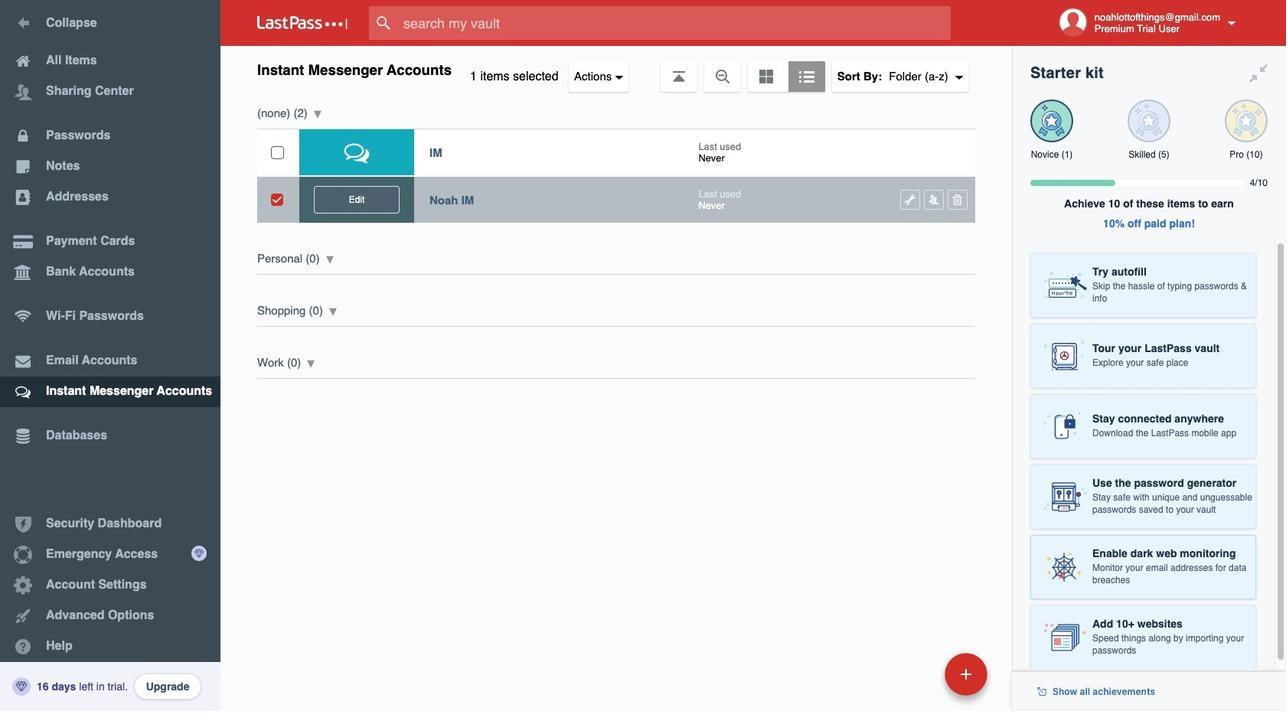 Task type: locate. For each thing, give the bounding box(es) containing it.
new item navigation
[[840, 649, 997, 712]]

Search search field
[[369, 6, 981, 40]]

main navigation navigation
[[0, 0, 221, 712]]



Task type: describe. For each thing, give the bounding box(es) containing it.
vault options navigation
[[221, 46, 1013, 92]]

new item element
[[840, 653, 994, 696]]

lastpass image
[[257, 16, 348, 30]]

search my vault text field
[[369, 6, 981, 40]]



